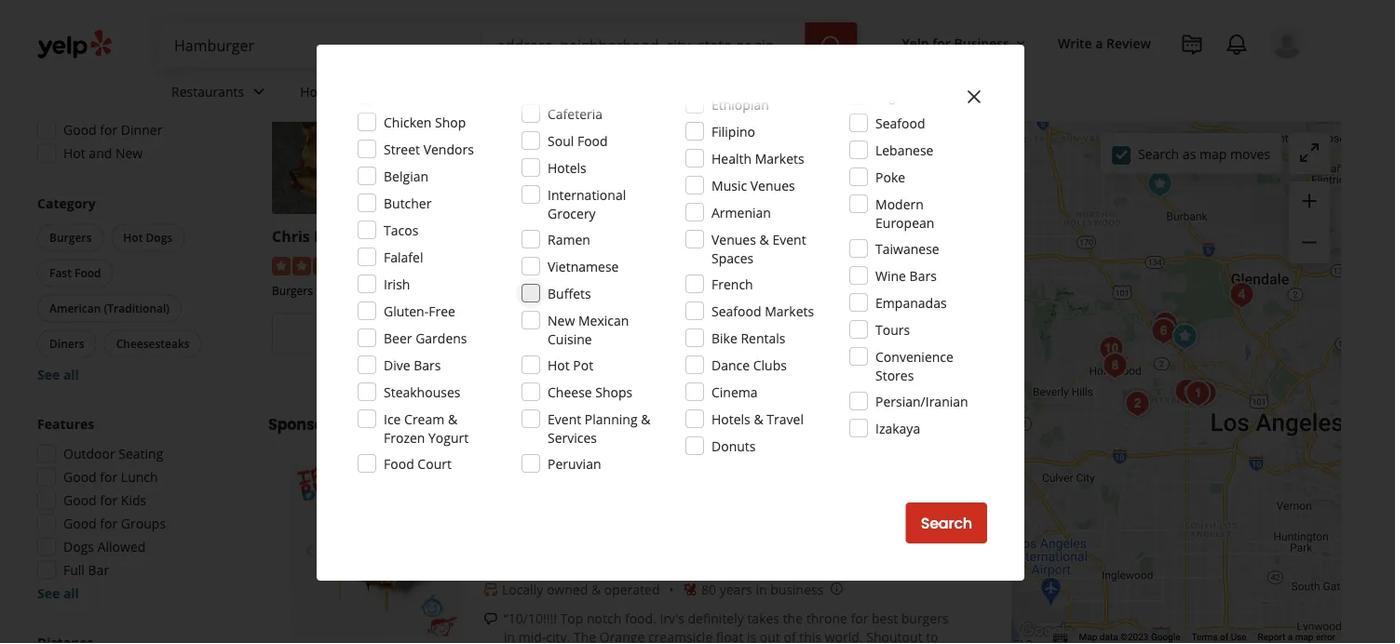 Task type: describe. For each thing, give the bounding box(es) containing it.
food right soul
[[578, 132, 608, 150]]

irv's
[[484, 466, 522, 492]]

16 info v2 image
[[410, 417, 425, 432]]

see for features
[[37, 585, 60, 603]]

for for lunch
[[100, 469, 118, 486]]

features
[[37, 416, 94, 433]]

event planning & services
[[548, 410, 651, 447]]

dance clubs
[[712, 356, 787, 374]]

definitely
[[688, 610, 744, 628]]

owned
[[547, 581, 588, 599]]

creamsicle
[[648, 629, 713, 644]]

4.0
[[617, 256, 636, 274]]

street
[[384, 140, 420, 158]]

category
[[37, 195, 96, 212]]

float
[[716, 629, 744, 644]]

european
[[876, 214, 935, 232]]

group containing category
[[34, 194, 231, 384]]

google
[[1152, 632, 1181, 643]]

yelp for business
[[902, 34, 1010, 52]]

(traditional)
[[104, 301, 170, 316]]

order for chris n' eddy's
[[345, 324, 386, 345]]

4.5 star rating image
[[272, 257, 373, 276]]

hook burger image
[[1142, 166, 1179, 203]]

zoom out image
[[1299, 231, 1321, 254]]

empanadas
[[876, 294, 947, 312]]

markets for seafood markets
[[765, 302, 814, 320]]

search button
[[906, 503, 988, 544]]

food inside button
[[75, 266, 101, 281]]

orange
[[600, 629, 645, 644]]

all for category
[[63, 366, 79, 384]]

for inside "10/10!!!! top notch food. irv's definitely takes the throne for best burgers in mid-city. the orange creamsicle float is out of this world. shoutout t
[[851, 610, 869, 628]]

buffets
[[548, 285, 591, 302]]

search as map moves
[[1139, 145, 1271, 163]]

dive
[[384, 356, 411, 374]]

outdoor
[[63, 445, 115, 463]]

expand map image
[[1299, 142, 1321, 164]]

good for lunch
[[63, 469, 158, 486]]

open for open now 4:21 pm
[[63, 28, 97, 46]]

and
[[89, 144, 112, 162]]

sponsored results
[[268, 415, 407, 436]]

monty's good burger image
[[1169, 374, 1206, 411]]

markets for health markets
[[755, 150, 805, 167]]

chris n' eddy's
[[272, 227, 380, 247]]

eddy's
[[333, 227, 380, 247]]

planning
[[585, 410, 638, 428]]

offers delivery
[[63, 51, 154, 69]]

previous image
[[298, 540, 321, 563]]

now for chris n' eddy's
[[390, 324, 422, 345]]

event inside venues & event spaces
[[773, 231, 807, 248]]

for for kids
[[100, 492, 118, 510]]

good for dinner
[[63, 121, 162, 139]]

irv's burgers image
[[291, 466, 461, 637]]

dive bars
[[384, 356, 441, 374]]

seafood markets
[[712, 302, 814, 320]]

irish
[[384, 275, 410, 293]]

group containing open now
[[32, 0, 231, 168]]

burgers inside 'button'
[[49, 230, 92, 246]]

burger for order now
[[551, 227, 602, 247]]

as
[[1183, 145, 1197, 163]]

write
[[1058, 34, 1093, 52]]

a for report
[[1288, 632, 1293, 643]]

music
[[712, 177, 747, 194]]

hot and new
[[63, 144, 143, 162]]

for for dinner
[[100, 121, 118, 139]]

seafood for seafood markets
[[712, 302, 762, 320]]

convenience
[[876, 348, 954, 366]]

lunch
[[121, 469, 158, 486]]

home
[[300, 83, 337, 100]]

hotels for hotels
[[548, 159, 587, 177]]

trophies burger club image
[[1097, 348, 1134, 385]]

event inside event planning & services
[[548, 410, 582, 428]]

good for good for groups
[[63, 515, 97, 533]]

view business link
[[747, 314, 969, 355]]

beer
[[384, 329, 412, 347]]

burger for view business
[[790, 227, 840, 247]]

mexican
[[579, 312, 629, 329]]

16 chevron down v2 image
[[1014, 36, 1029, 51]]

nexx
[[509, 227, 548, 247]]

4.5
[[380, 256, 399, 274]]

16 locally owned v2 image
[[484, 583, 498, 598]]

24 chevron down v2 image
[[248, 81, 270, 103]]

donuts
[[712, 437, 756, 455]]

convenience stores
[[876, 348, 954, 384]]

map region
[[960, 9, 1396, 644]]

tacos
[[384, 221, 419, 239]]

home services link
[[285, 67, 431, 121]]

dance
[[712, 356, 750, 374]]

16 years in business v2 image
[[683, 583, 698, 598]]

midnight
[[391, 355, 445, 373]]

2 horizontal spatial pm
[[897, 355, 917, 373]]

keyboard shortcuts image
[[1053, 634, 1068, 643]]

cheesesteaks
[[116, 336, 190, 352]]

food court
[[384, 455, 452, 473]]

16 speech v2 image
[[484, 612, 498, 627]]

delivery
[[105, 51, 154, 69]]

persian/iranian
[[876, 393, 969, 410]]

hot for hot and new
[[63, 144, 85, 162]]

open for open until 10:30 pm
[[558, 355, 593, 373]]

grocery
[[548, 205, 596, 222]]

notifications image
[[1226, 34, 1249, 56]]

open now 4:21 pm
[[63, 28, 180, 46]]

10:30
[[627, 355, 660, 373]]

4:21
[[131, 28, 157, 46]]

all for features
[[63, 585, 79, 603]]

0 horizontal spatial new
[[115, 144, 143, 162]]

& inside venues & event spaces
[[760, 231, 769, 248]]

terms of use link
[[1192, 632, 1247, 643]]

burgers up 'seafood markets'
[[747, 283, 788, 299]]

of inside "10/10!!!! top notch food. irv's definitely takes the throne for best burgers in mid-city. the orange creamsicle float is out of this world. shoutout t
[[784, 629, 796, 644]]

hot pot
[[548, 356, 594, 374]]

kids
[[121, 492, 147, 510]]

report a map error
[[1258, 632, 1336, 643]]

good for kids
[[63, 492, 147, 510]]

use
[[1231, 632, 1247, 643]]

health
[[712, 150, 752, 167]]

fast inside button
[[49, 266, 72, 281]]

locally
[[502, 581, 543, 599]]

allowed
[[97, 539, 146, 556]]

1 horizontal spatial in
[[756, 581, 767, 599]]

order for nexx burger
[[582, 324, 623, 345]]

& for ice cream & frozen yogurt
[[448, 410, 458, 428]]

street vendors
[[384, 140, 474, 158]]

poke
[[876, 168, 906, 186]]

cheese
[[548, 383, 592, 401]]

0 horizontal spatial dogs
[[63, 539, 94, 556]]

stores
[[876, 367, 914, 384]]

map for error
[[1296, 632, 1314, 643]]

cinema
[[712, 383, 758, 401]]

business inside button
[[955, 34, 1010, 52]]

terms
[[1192, 632, 1218, 643]]

slideshow element
[[291, 466, 461, 637]]

"10/10!!!!
[[504, 610, 557, 628]]

yogurt
[[429, 429, 469, 447]]

& for locally owned & operated
[[592, 581, 601, 599]]

american (traditional) button
[[37, 295, 182, 323]]

user actions element
[[888, 23, 1331, 138]]

clubs
[[754, 356, 787, 374]]

good for good for dinner
[[63, 121, 97, 139]]

soul
[[548, 132, 574, 150]]

0 horizontal spatial now
[[100, 28, 128, 46]]

mid-
[[519, 629, 546, 644]]

google image
[[1017, 620, 1079, 644]]

group containing features
[[32, 415, 231, 603]]

steakhouses
[[384, 383, 461, 401]]

modern
[[876, 195, 924, 213]]

butcher
[[384, 194, 432, 212]]



Task type: vqa. For each thing, say whether or not it's contained in the screenshot.
market.
no



Task type: locate. For each thing, give the bounding box(es) containing it.
pm
[[161, 28, 180, 46], [664, 355, 683, 373], [897, 355, 917, 373]]

new up cuisine
[[548, 312, 575, 329]]

diners
[[49, 336, 85, 352]]

1 all from the top
[[63, 366, 79, 384]]

2 horizontal spatial until
[[837, 355, 865, 373]]

nightlife
[[876, 87, 927, 105]]

hot left and
[[63, 144, 85, 162]]

0 horizontal spatial pm
[[161, 28, 180, 46]]

reviews) for hook burger
[[909, 256, 959, 274]]

1 reviews) from the left
[[432, 256, 482, 274]]

1 vertical spatial see all
[[37, 585, 79, 603]]

of left use
[[1221, 632, 1229, 643]]

1 horizontal spatial order
[[582, 324, 623, 345]]

fast down 4 star rating image
[[556, 283, 577, 299]]

pm right 4:21
[[161, 28, 180, 46]]

1 horizontal spatial now
[[390, 324, 422, 345]]

1 vertical spatial open
[[558, 355, 593, 373]]

1 horizontal spatial search
[[1139, 145, 1180, 163]]

pm for open now 4:21 pm
[[161, 28, 180, 46]]

vendors
[[424, 140, 474, 158]]

free
[[429, 302, 456, 320]]

0 vertical spatial see all
[[37, 366, 79, 384]]

event up "4.1 star rating" image
[[773, 231, 807, 248]]

None search field
[[159, 22, 861, 67]]

fast food button
[[37, 259, 113, 287]]

0 horizontal spatial order now
[[345, 324, 422, 345]]

(1.3k for business
[[877, 256, 906, 274]]

markets up music venues
[[755, 150, 805, 167]]

1 horizontal spatial a
[[1288, 632, 1293, 643]]

gluten-free
[[384, 302, 456, 320]]

fast down the burgers 'button'
[[49, 266, 72, 281]]

see all button for category
[[37, 366, 79, 384]]

for up good for kids
[[100, 469, 118, 486]]

bars up empanadas
[[910, 267, 937, 285]]

order now for chris n' eddy's
[[345, 324, 422, 345]]

order now down the gluten-
[[345, 324, 422, 345]]

chris n' eddy's link
[[272, 227, 380, 247]]

business up the 'until 9:00 pm'
[[845, 324, 909, 345]]

until
[[360, 355, 387, 373], [596, 355, 623, 373], [837, 355, 865, 373]]

see all down full
[[37, 585, 79, 603]]

hot for hot dogs
[[123, 230, 143, 246]]

order now link up dive
[[272, 314, 494, 355]]

close image
[[963, 86, 986, 108]]

years
[[720, 581, 753, 599]]

services up peruvian
[[548, 429, 597, 447]]

now
[[100, 28, 128, 46], [390, 324, 422, 345], [627, 324, 659, 345]]

3 good from the top
[[63, 492, 97, 510]]

2 reviews) from the left
[[672, 256, 722, 274]]

2 see all from the top
[[37, 585, 79, 603]]

2 order now link from the left
[[509, 314, 732, 355]]

see for category
[[37, 366, 60, 384]]

1 horizontal spatial business
[[955, 34, 1010, 52]]

venues inside venues & event spaces
[[712, 231, 756, 248]]

dogs up (traditional)
[[146, 230, 173, 246]]

pm for open until 10:30 pm
[[664, 355, 683, 373]]

hot inside search dialog
[[548, 356, 570, 374]]

hot inside button
[[123, 230, 143, 246]]

irv's burgers image
[[1093, 331, 1130, 368], [1119, 386, 1157, 423], [1119, 386, 1157, 423]]

0 horizontal spatial fast
[[49, 266, 72, 281]]

for up hot and new
[[100, 121, 118, 139]]

1 horizontal spatial (1.3k
[[877, 256, 906, 274]]

map right 'as'
[[1200, 145, 1227, 163]]

0 vertical spatial fast
[[49, 266, 72, 281]]

1 vertical spatial business
[[845, 324, 909, 345]]

1 vertical spatial all
[[63, 585, 79, 603]]

good down good for lunch
[[63, 492, 97, 510]]

0 vertical spatial see all button
[[37, 366, 79, 384]]

open down cuisine
[[558, 355, 593, 373]]

&
[[760, 231, 769, 248], [448, 410, 458, 428], [641, 410, 651, 428], [754, 410, 764, 428], [592, 581, 601, 599]]

see all down diners button
[[37, 366, 79, 384]]

frozen
[[384, 429, 425, 447]]

modern european
[[876, 195, 935, 232]]

0 vertical spatial hot
[[63, 144, 85, 162]]

3 reviews) from the left
[[909, 256, 959, 274]]

search dialog
[[0, 0, 1396, 644]]

until midnight
[[360, 355, 445, 373]]

hot right the burgers 'button'
[[123, 230, 143, 246]]

1 vertical spatial map
[[1296, 632, 1314, 643]]

& left the travel
[[754, 410, 764, 428]]

good
[[63, 121, 97, 139], [63, 469, 97, 486], [63, 492, 97, 510], [63, 515, 97, 533]]

venues down health markets
[[751, 177, 795, 194]]

tours
[[876, 321, 910, 339]]

pm right 10:30
[[664, 355, 683, 373]]

map
[[1200, 145, 1227, 163], [1296, 632, 1314, 643]]

1 vertical spatial see
[[37, 585, 60, 603]]

& down "armenian"
[[760, 231, 769, 248]]

write a review
[[1058, 34, 1152, 52]]

zoom in image
[[1299, 190, 1321, 212]]

0 horizontal spatial hot
[[63, 144, 85, 162]]

2 all from the top
[[63, 585, 79, 603]]

irv's burgers
[[484, 466, 599, 492]]

chris
[[272, 227, 310, 247]]

order now link for chris n' eddy's
[[272, 314, 494, 355]]

chris n' eddy's image
[[1167, 319, 1204, 356], [1167, 319, 1204, 356]]

in right the years
[[756, 581, 767, 599]]

burgers
[[49, 230, 92, 246], [272, 283, 313, 299], [747, 283, 788, 299], [527, 466, 599, 492]]

reviews) for nexx burger
[[672, 256, 722, 274]]

seafood down nightlife
[[876, 114, 926, 132]]

search image
[[820, 35, 843, 57]]

1 vertical spatial search
[[921, 513, 973, 534]]

hollywood burger image
[[1145, 313, 1183, 350]]

burgers, fast food
[[509, 283, 606, 299]]

groups
[[121, 515, 166, 533]]

food down the vietnamese
[[580, 283, 606, 299]]

out
[[760, 629, 781, 644]]

1 horizontal spatial hot
[[123, 230, 143, 246]]

peruvian
[[548, 455, 601, 473]]

1 vertical spatial dogs
[[63, 539, 94, 556]]

0 vertical spatial open
[[63, 28, 97, 46]]

0 horizontal spatial a
[[1096, 34, 1104, 52]]

search for search as map moves
[[1139, 145, 1180, 163]]

court
[[418, 455, 452, 473]]

burger down 'grocery'
[[551, 227, 602, 247]]

0 horizontal spatial business
[[845, 324, 909, 345]]

hot dogs
[[123, 230, 173, 246]]

2 order now from the left
[[582, 324, 659, 345]]

for for business
[[933, 34, 951, 52]]

2 good from the top
[[63, 469, 97, 486]]

until down beer on the bottom of page
[[360, 355, 387, 373]]

seating
[[119, 445, 163, 463]]

pot
[[573, 356, 594, 374]]

order now link up the 'open until 10:30 pm'
[[509, 314, 732, 355]]

good for good for kids
[[63, 492, 97, 510]]

order now up the 'open until 10:30 pm'
[[582, 324, 659, 345]]

1 horizontal spatial dogs
[[146, 230, 173, 246]]

& right planning at the bottom of page
[[641, 410, 651, 428]]

bars for wine bars
[[910, 267, 937, 285]]

american
[[49, 301, 101, 316]]

for down good for kids
[[100, 515, 118, 533]]

4.1 star rating image
[[747, 257, 847, 276]]

0 vertical spatial services
[[341, 83, 390, 100]]

1 order now from the left
[[345, 324, 422, 345]]

4.1
[[855, 256, 873, 274]]

2 until from the left
[[596, 355, 623, 373]]

view business
[[806, 324, 909, 345]]

for inside button
[[933, 34, 951, 52]]

order now link for nexx burger
[[509, 314, 732, 355]]

cafeteria
[[548, 105, 603, 123]]

0 vertical spatial a
[[1096, 34, 1104, 52]]

health markets
[[712, 150, 805, 167]]

good down outdoor
[[63, 469, 97, 486]]

search inside button
[[921, 513, 973, 534]]

open up the offers at the top left of the page
[[63, 28, 97, 46]]

1 burger from the left
[[551, 227, 602, 247]]

4 star rating image
[[509, 257, 610, 276]]

international
[[548, 186, 626, 204]]

& right owned
[[592, 581, 601, 599]]

map for moves
[[1200, 145, 1227, 163]]

food down the frozen on the bottom of page
[[384, 455, 414, 473]]

4.5 (442 reviews)
[[380, 256, 482, 274]]

write a review link
[[1051, 26, 1159, 60]]

now down the gluten-
[[390, 324, 422, 345]]

4.0 (1.3k reviews)
[[617, 256, 722, 274]]

until right pot
[[596, 355, 623, 373]]

until for order
[[360, 355, 387, 373]]

1 see all from the top
[[37, 366, 79, 384]]

food.
[[625, 610, 657, 628]]

in inside "10/10!!!! top notch food. irv's definitely takes the throne for best burgers in mid-city. the orange creamsicle float is out of this world. shoutout t
[[504, 629, 515, 644]]

0 vertical spatial seafood
[[876, 114, 926, 132]]

1 order now link from the left
[[272, 314, 494, 355]]

1 order from the left
[[345, 324, 386, 345]]

beer gardens
[[384, 329, 467, 347]]

0 vertical spatial search
[[1139, 145, 1180, 163]]

projects image
[[1181, 34, 1204, 56]]

now up offers delivery
[[100, 28, 128, 46]]

report a map error link
[[1258, 632, 1336, 643]]

juicy j's image
[[1186, 375, 1224, 413]]

offers
[[63, 51, 101, 69]]

0 vertical spatial all
[[63, 366, 79, 384]]

a right write
[[1096, 34, 1104, 52]]

1 horizontal spatial burger
[[790, 227, 840, 247]]

0 horizontal spatial of
[[784, 629, 796, 644]]

1 until from the left
[[360, 355, 387, 373]]

1 vertical spatial markets
[[765, 302, 814, 320]]

0 horizontal spatial order now link
[[272, 314, 494, 355]]

see all button down full
[[37, 585, 79, 603]]

0 horizontal spatial (1.3k
[[639, 256, 668, 274]]

report
[[1258, 632, 1286, 643]]

locally owned & operated
[[502, 581, 660, 599]]

order up the 'open until 10:30 pm'
[[582, 324, 623, 345]]

new inside new mexican cuisine
[[548, 312, 575, 329]]

for the win image
[[1147, 307, 1185, 344]]

1 horizontal spatial pm
[[664, 355, 683, 373]]

1 vertical spatial services
[[548, 429, 597, 447]]

80 years in business
[[702, 581, 824, 599]]

1 vertical spatial see all button
[[37, 585, 79, 603]]

0 horizontal spatial reviews)
[[432, 256, 482, 274]]

business left 16 chevron down v2 icon
[[955, 34, 1010, 52]]

1 vertical spatial a
[[1288, 632, 1293, 643]]

& inside event planning & services
[[641, 410, 651, 428]]

seafood down french
[[712, 302, 762, 320]]

review
[[1107, 34, 1152, 52]]

1 horizontal spatial map
[[1296, 632, 1314, 643]]

0 horizontal spatial burger
[[551, 227, 602, 247]]

burgers down the "category"
[[49, 230, 92, 246]]

hot left pot
[[548, 356, 570, 374]]

see all button for features
[[37, 585, 79, 603]]

0 horizontal spatial hotels
[[548, 159, 587, 177]]

0 horizontal spatial in
[[504, 629, 515, 644]]

filipino
[[712, 123, 756, 140]]

bars for dive bars
[[414, 356, 441, 374]]

2 horizontal spatial now
[[627, 324, 659, 345]]

hook burger link
[[747, 227, 840, 247]]

& inside ice cream & frozen yogurt
[[448, 410, 458, 428]]

vietnamese
[[548, 258, 619, 275]]

0 vertical spatial venues
[[751, 177, 795, 194]]

shop
[[435, 113, 466, 131]]

(1.3k right "4.1"
[[877, 256, 906, 274]]

burger up "4.1 star rating" image
[[790, 227, 840, 247]]

business categories element
[[157, 67, 1304, 121]]

a inside write a review link
[[1096, 34, 1104, 52]]

takes
[[748, 610, 780, 628]]

of down the the
[[784, 629, 796, 644]]

0 vertical spatial new
[[115, 144, 143, 162]]

yelp
[[902, 34, 929, 52]]

a for write
[[1096, 34, 1104, 52]]

operated
[[604, 581, 660, 599]]

dogs allowed
[[63, 539, 146, 556]]

now up 10:30
[[627, 324, 659, 345]]

hotels down soul
[[548, 159, 587, 177]]

until for view
[[837, 355, 865, 373]]

for for groups
[[100, 515, 118, 533]]

2 horizontal spatial reviews)
[[909, 256, 959, 274]]

0 vertical spatial markets
[[755, 150, 805, 167]]

cheese shops
[[548, 383, 633, 401]]

for up the world. on the right bottom of the page
[[851, 610, 869, 628]]

& up yogurt
[[448, 410, 458, 428]]

1 vertical spatial in
[[504, 629, 515, 644]]

good for good for lunch
[[63, 469, 97, 486]]

good up the dogs allowed
[[63, 515, 97, 533]]

hotels for hotels & travel
[[712, 410, 751, 428]]

search for search
[[921, 513, 973, 534]]

diners button
[[37, 330, 97, 358]]

3 until from the left
[[837, 355, 865, 373]]

for right yelp at the right of the page
[[933, 34, 951, 52]]

1 horizontal spatial fast
[[556, 283, 577, 299]]

1 see from the top
[[37, 366, 60, 384]]

(442
[[402, 256, 428, 274]]

1 vertical spatial hotels
[[712, 410, 751, 428]]

0 vertical spatial bars
[[910, 267, 937, 285]]

markets up rentals
[[765, 302, 814, 320]]

taiwanese
[[876, 240, 940, 258]]

0 horizontal spatial map
[[1200, 145, 1227, 163]]

until left 9:00
[[837, 355, 865, 373]]

burgers down 4.5 star rating image
[[272, 283, 313, 299]]

seafood for seafood
[[876, 114, 926, 132]]

2 (1.3k from the left
[[877, 256, 906, 274]]

burgers right irv's
[[527, 466, 599, 492]]

in left mid-
[[504, 629, 515, 644]]

0 horizontal spatial order
[[345, 324, 386, 345]]

music venues
[[712, 177, 795, 194]]

hotels up donuts
[[712, 410, 751, 428]]

& for event planning & services
[[641, 410, 651, 428]]

1 horizontal spatial seafood
[[876, 114, 926, 132]]

1 horizontal spatial order now
[[582, 324, 659, 345]]

morrison atwater village image
[[1224, 277, 1261, 314]]

2 horizontal spatial hot
[[548, 356, 570, 374]]

info icon image
[[830, 582, 845, 597], [830, 582, 845, 597]]

wine
[[876, 267, 907, 285]]

2 see from the top
[[37, 585, 60, 603]]

0 horizontal spatial until
[[360, 355, 387, 373]]

data
[[1100, 632, 1119, 643]]

1 vertical spatial hot
[[123, 230, 143, 246]]

for down good for lunch
[[100, 492, 118, 510]]

group
[[32, 0, 231, 168], [1290, 182, 1331, 264], [34, 194, 231, 384], [32, 415, 231, 603]]

dogs up full
[[63, 539, 94, 556]]

services inside event planning & services
[[548, 429, 597, 447]]

reviews) for chris n' eddy's
[[432, 256, 482, 274]]

1 vertical spatial venues
[[712, 231, 756, 248]]

1 horizontal spatial bars
[[910, 267, 937, 285]]

1 horizontal spatial hotels
[[712, 410, 751, 428]]

0 horizontal spatial seafood
[[712, 302, 762, 320]]

see
[[37, 366, 60, 384], [37, 585, 60, 603]]

0 vertical spatial dogs
[[146, 230, 173, 246]]

wine bars
[[876, 267, 937, 285]]

0 horizontal spatial services
[[341, 83, 390, 100]]

1 horizontal spatial order now link
[[509, 314, 732, 355]]

good up and
[[63, 121, 97, 139]]

a right report
[[1288, 632, 1293, 643]]

all down full
[[63, 585, 79, 603]]

1 see all button from the top
[[37, 366, 79, 384]]

0 vertical spatial see
[[37, 366, 60, 384]]

see all button down diners button
[[37, 366, 79, 384]]

1 horizontal spatial until
[[596, 355, 623, 373]]

business
[[955, 34, 1010, 52], [845, 324, 909, 345]]

nexx burger
[[509, 227, 602, 247]]

2 vertical spatial hot
[[548, 356, 570, 374]]

the
[[783, 610, 803, 628]]

order now for nexx burger
[[582, 324, 659, 345]]

hotels
[[548, 159, 587, 177], [712, 410, 751, 428]]

cream
[[404, 410, 445, 428]]

1 vertical spatial event
[[548, 410, 582, 428]]

1 vertical spatial seafood
[[712, 302, 762, 320]]

all down diners button
[[63, 366, 79, 384]]

0 horizontal spatial bars
[[414, 356, 441, 374]]

2 order from the left
[[582, 324, 623, 345]]

0 horizontal spatial event
[[548, 410, 582, 428]]

order up dive
[[345, 324, 386, 345]]

4 good from the top
[[63, 515, 97, 533]]

0 vertical spatial business
[[955, 34, 1010, 52]]

1 horizontal spatial reviews)
[[672, 256, 722, 274]]

0 vertical spatial in
[[756, 581, 767, 599]]

0 vertical spatial map
[[1200, 145, 1227, 163]]

see all for features
[[37, 585, 79, 603]]

0 vertical spatial hotels
[[548, 159, 587, 177]]

new down dinner
[[115, 144, 143, 162]]

1 vertical spatial new
[[548, 312, 575, 329]]

(1.3k right 4.0
[[639, 256, 668, 274]]

1 horizontal spatial new
[[548, 312, 575, 329]]

services right home
[[341, 83, 390, 100]]

2 see all button from the top
[[37, 585, 79, 603]]

map left "error" at the bottom right of page
[[1296, 632, 1314, 643]]

1 vertical spatial fast
[[556, 283, 577, 299]]

1 good from the top
[[63, 121, 97, 139]]

0 horizontal spatial search
[[921, 513, 973, 534]]

0 vertical spatial event
[[773, 231, 807, 248]]

food up "american"
[[75, 266, 101, 281]]

0 horizontal spatial open
[[63, 28, 97, 46]]

bars down beer gardens
[[414, 356, 441, 374]]

1 vertical spatial bars
[[414, 356, 441, 374]]

services inside 'link'
[[341, 83, 390, 100]]

reviews) right (442
[[432, 256, 482, 274]]

1 (1.3k from the left
[[639, 256, 668, 274]]

now for nexx burger
[[627, 324, 659, 345]]

pm right 9:00
[[897, 355, 917, 373]]

1 horizontal spatial open
[[558, 355, 593, 373]]

cassell's hamburgers image
[[1180, 375, 1217, 413], [1180, 375, 1217, 413]]

1 horizontal spatial event
[[773, 231, 807, 248]]

reviews) up french
[[672, 256, 722, 274]]

venues up spaces
[[712, 231, 756, 248]]

2 burger from the left
[[790, 227, 840, 247]]

(1.3k for now
[[639, 256, 668, 274]]

dogs inside button
[[146, 230, 173, 246]]

burgers button
[[37, 224, 104, 252]]

1 horizontal spatial of
[[1221, 632, 1229, 643]]

see all for category
[[37, 366, 79, 384]]

reviews) up empanadas
[[909, 256, 959, 274]]

event down the cheese
[[548, 410, 582, 428]]

hot for hot pot
[[548, 356, 570, 374]]

1 horizontal spatial services
[[548, 429, 597, 447]]



